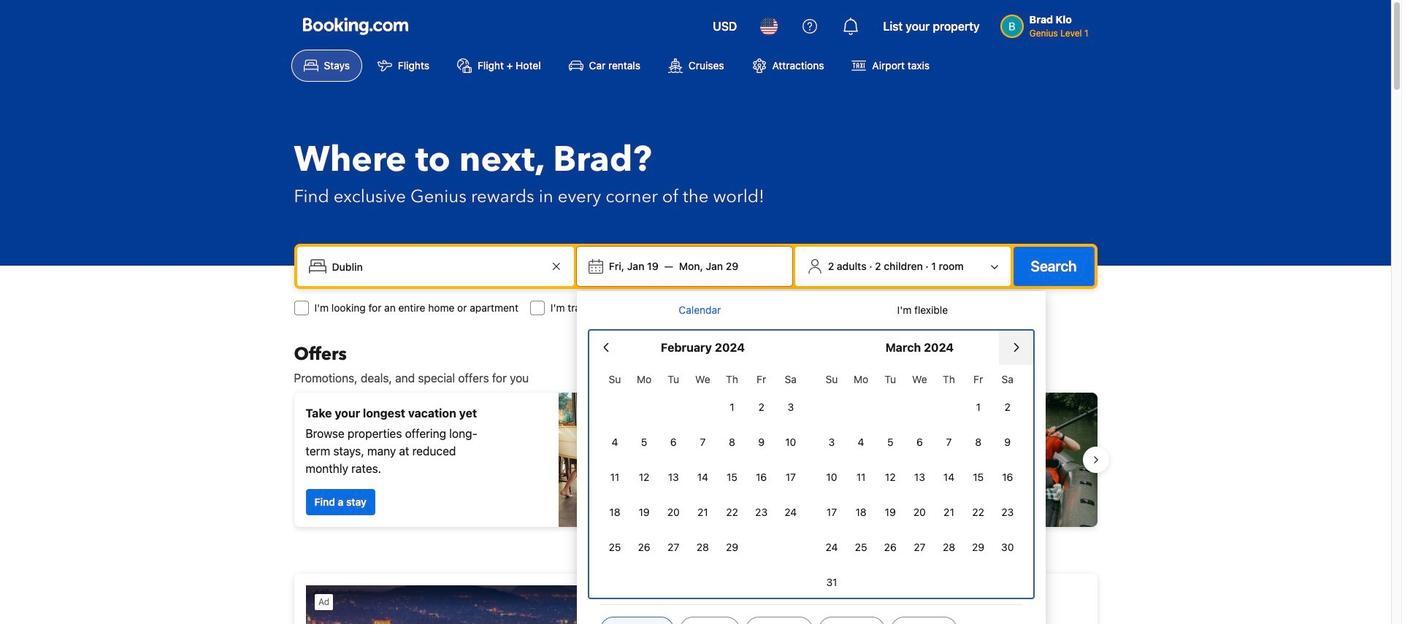Task type: locate. For each thing, give the bounding box(es) containing it.
22 February 2024 checkbox
[[718, 497, 747, 529]]

17 February 2024 checkbox
[[776, 462, 805, 494]]

a young girl and woman kayak on a river image
[[701, 393, 1097, 527]]

0 horizontal spatial grid
[[600, 365, 805, 564]]

2 February 2024 checkbox
[[747, 391, 776, 424]]

1 February 2024 checkbox
[[718, 391, 747, 424]]

your account menu brad klo genius level 1 element
[[1000, 7, 1094, 40]]

24 March 2024 checkbox
[[817, 532, 846, 564]]

11 March 2024 checkbox
[[846, 462, 876, 494]]

25 February 2024 checkbox
[[600, 532, 630, 564]]

13 March 2024 checkbox
[[905, 462, 934, 494]]

1 horizontal spatial grid
[[817, 365, 1022, 599]]

18 February 2024 checkbox
[[600, 497, 630, 529]]

13 February 2024 checkbox
[[659, 462, 688, 494]]

15 March 2024 checkbox
[[964, 462, 993, 494]]

1 grid from the left
[[600, 365, 805, 564]]

21 March 2024 checkbox
[[934, 497, 964, 529]]

16 March 2024 checkbox
[[993, 462, 1022, 494]]

region
[[282, 387, 1109, 533]]

2 March 2024 checkbox
[[993, 391, 1022, 424]]

23 March 2024 checkbox
[[993, 497, 1022, 529]]

9 February 2024 checkbox
[[747, 427, 776, 459]]

grid
[[600, 365, 805, 564], [817, 365, 1022, 599]]

4 March 2024 checkbox
[[846, 427, 876, 459]]

26 March 2024 checkbox
[[876, 532, 905, 564]]

20 February 2024 checkbox
[[659, 497, 688, 529]]

30 March 2024 checkbox
[[993, 532, 1022, 564]]

main content
[[282, 343, 1109, 624]]

3 March 2024 checkbox
[[817, 427, 846, 459]]

tab list
[[589, 291, 1034, 331]]

16 February 2024 checkbox
[[747, 462, 776, 494]]

31 March 2024 checkbox
[[817, 567, 846, 599]]

1 March 2024 checkbox
[[964, 391, 993, 424]]

progress bar
[[687, 539, 704, 545]]

Where are you going? field
[[326, 253, 548, 280]]

12 March 2024 checkbox
[[876, 462, 905, 494]]

21 February 2024 checkbox
[[688, 497, 718, 529]]

9 March 2024 checkbox
[[993, 427, 1022, 459]]



Task type: describe. For each thing, give the bounding box(es) containing it.
14 February 2024 checkbox
[[688, 462, 718, 494]]

5 March 2024 checkbox
[[876, 427, 905, 459]]

19 February 2024 checkbox
[[630, 497, 659, 529]]

take your longest vacation yet image
[[558, 393, 690, 527]]

11 February 2024 checkbox
[[600, 462, 630, 494]]

7 February 2024 checkbox
[[688, 427, 718, 459]]

10 March 2024 checkbox
[[817, 462, 846, 494]]

15 February 2024 checkbox
[[718, 462, 747, 494]]

22 March 2024 checkbox
[[964, 497, 993, 529]]

7 March 2024 checkbox
[[934, 427, 964, 459]]

28 February 2024 checkbox
[[688, 532, 718, 564]]

booking.com image
[[303, 18, 408, 35]]

29 February 2024 checkbox
[[718, 532, 747, 564]]

18 March 2024 checkbox
[[846, 497, 876, 529]]

5 February 2024 checkbox
[[630, 427, 659, 459]]

8 February 2024 checkbox
[[718, 427, 747, 459]]

23 February 2024 checkbox
[[747, 497, 776, 529]]

20 March 2024 checkbox
[[905, 497, 934, 529]]

26 February 2024 checkbox
[[630, 532, 659, 564]]

27 March 2024 checkbox
[[905, 532, 934, 564]]

6 February 2024 checkbox
[[659, 427, 688, 459]]

28 March 2024 checkbox
[[934, 532, 964, 564]]

2 grid from the left
[[817, 365, 1022, 599]]

6 March 2024 checkbox
[[905, 427, 934, 459]]

8 March 2024 checkbox
[[964, 427, 993, 459]]

19 March 2024 checkbox
[[876, 497, 905, 529]]

3 February 2024 checkbox
[[776, 391, 805, 424]]

4 February 2024 checkbox
[[600, 427, 630, 459]]

12 February 2024 checkbox
[[630, 462, 659, 494]]

10 February 2024 checkbox
[[776, 427, 805, 459]]

14 March 2024 checkbox
[[934, 462, 964, 494]]

25 March 2024 checkbox
[[846, 532, 876, 564]]

29 March 2024 checkbox
[[964, 532, 993, 564]]

24 February 2024 checkbox
[[776, 497, 805, 529]]

27 February 2024 checkbox
[[659, 532, 688, 564]]

17 March 2024 checkbox
[[817, 497, 846, 529]]



Task type: vqa. For each thing, say whether or not it's contained in the screenshot.
4 March 2024 CHECKBOX
yes



